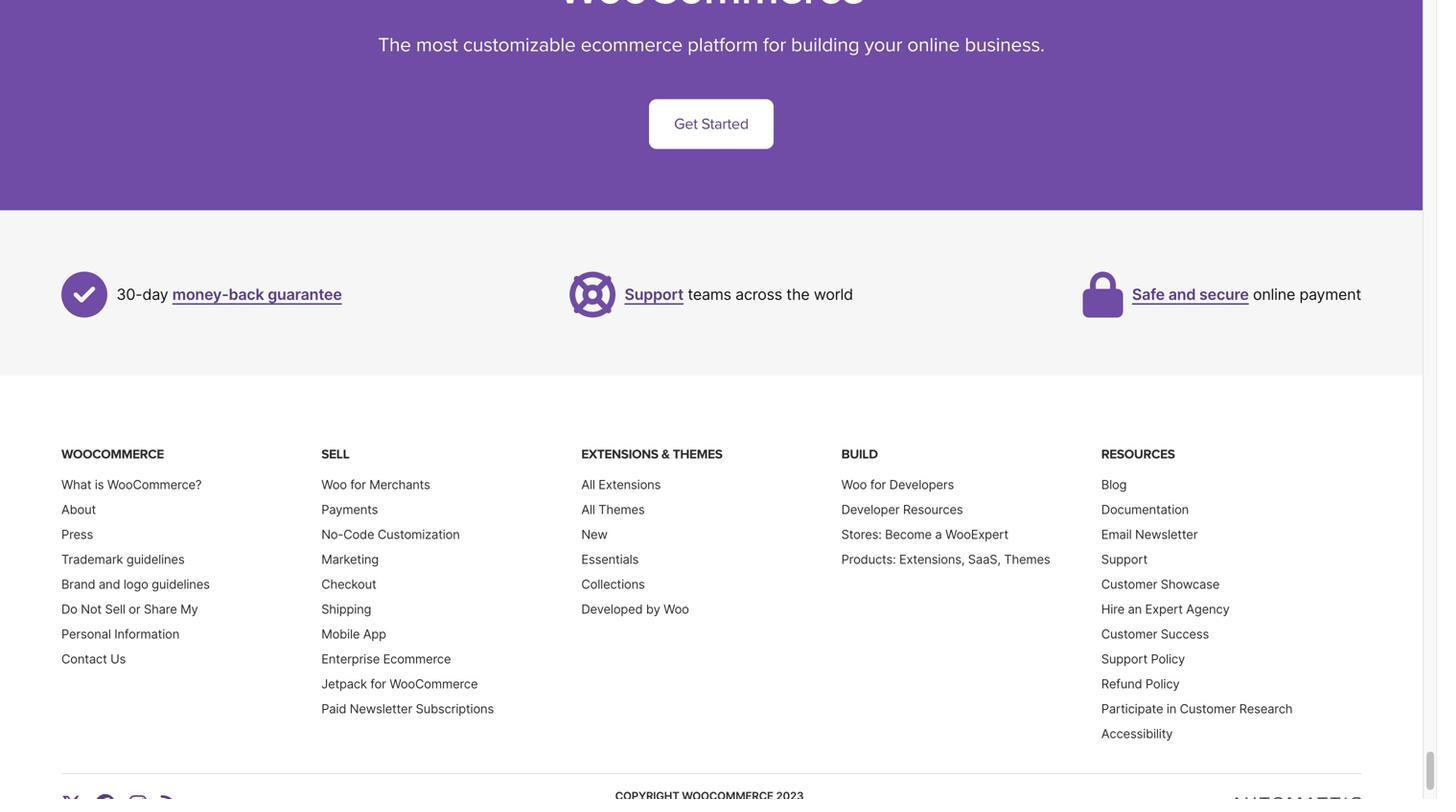 Task type: vqa. For each thing, say whether or not it's contained in the screenshot.
vi on the top of the page
no



Task type: locate. For each thing, give the bounding box(es) containing it.
1 horizontal spatial sell
[[321, 447, 349, 463]]

policy down customer success
[[1151, 652, 1185, 667]]

accessibility
[[1102, 727, 1173, 742]]

policy
[[1151, 652, 1185, 667], [1146, 677, 1180, 692]]

30-day money-back guarantee
[[116, 285, 342, 304]]

newsletter down documentation
[[1135, 527, 1198, 542]]

0 vertical spatial guidelines
[[126, 552, 185, 567]]

for
[[763, 33, 786, 57], [350, 477, 366, 492], [870, 477, 886, 492], [370, 677, 386, 692]]

refund
[[1102, 677, 1142, 692]]

for up payments link
[[350, 477, 366, 492]]

ecommerce
[[581, 33, 683, 57]]

essentials link
[[581, 552, 639, 567]]

woo up developer
[[842, 477, 867, 492]]

policy for refund policy
[[1146, 677, 1180, 692]]

0 horizontal spatial woo
[[321, 477, 347, 492]]

policy up in
[[1146, 677, 1180, 692]]

woocommerce up 'is'
[[61, 447, 164, 463]]

guidelines
[[126, 552, 185, 567], [152, 577, 210, 592]]

1 horizontal spatial support link
[[1102, 552, 1148, 567]]

paid newsletter subscriptions
[[321, 702, 494, 717]]

1 vertical spatial woocommerce
[[390, 677, 478, 692]]

what
[[61, 477, 91, 492]]

1 vertical spatial policy
[[1146, 677, 1180, 692]]

no-
[[321, 527, 343, 542]]

0 horizontal spatial sell
[[105, 602, 125, 617]]

1 customer from the top
[[1102, 577, 1158, 592]]

for up developer
[[870, 477, 886, 492]]

0 vertical spatial and
[[1169, 285, 1196, 304]]

online right your
[[908, 33, 960, 57]]

online right secure
[[1253, 285, 1296, 304]]

1 vertical spatial online
[[1253, 285, 1296, 304]]

woocommerce?
[[107, 477, 202, 492]]

email newsletter
[[1102, 527, 1198, 542]]

1 vertical spatial themes
[[599, 502, 645, 517]]

stores:
[[842, 527, 882, 542]]

woo up payments link
[[321, 477, 347, 492]]

mobile
[[321, 627, 360, 642]]

and left logo at the bottom
[[99, 577, 120, 592]]

1 vertical spatial support link
[[1102, 552, 1148, 567]]

woo for build
[[842, 477, 867, 492]]

themes
[[673, 447, 723, 463], [599, 502, 645, 517]]

personal information
[[61, 627, 179, 642]]

share
[[144, 602, 177, 617]]

us
[[110, 652, 126, 667]]

teams
[[688, 285, 731, 304]]

essentials
[[581, 552, 639, 567]]

online
[[908, 33, 960, 57], [1253, 285, 1296, 304]]

1 horizontal spatial online
[[1253, 285, 1296, 304]]

newsletter for email
[[1135, 527, 1198, 542]]

all up new
[[581, 502, 595, 517]]

guarantee
[[268, 285, 342, 304]]

guidelines up logo at the bottom
[[126, 552, 185, 567]]

0 horizontal spatial online
[[908, 33, 960, 57]]

1 vertical spatial support
[[1102, 552, 1148, 567]]

0 vertical spatial woocommerce
[[61, 447, 164, 463]]

1 vertical spatial resources
[[903, 502, 963, 517]]

payments link
[[321, 502, 378, 517]]

building
[[791, 33, 860, 57]]

the
[[787, 285, 810, 304]]

across
[[736, 285, 782, 304]]

support
[[625, 285, 684, 304], [1102, 552, 1148, 567], [1102, 652, 1148, 667]]

in
[[1167, 702, 1177, 717]]

2 horizontal spatial woo
[[842, 477, 867, 492]]

accessibility link
[[1102, 727, 1173, 742]]

products:
[[842, 552, 896, 567]]

0 vertical spatial themes
[[673, 447, 723, 463]]

code
[[343, 527, 374, 542]]

customer down an
[[1102, 627, 1158, 642]]

resources up stores: become a wooexpert link
[[903, 502, 963, 517]]

0 horizontal spatial and
[[99, 577, 120, 592]]

themes down 'all extensions'
[[599, 502, 645, 517]]

sell left or
[[105, 602, 125, 617]]

extensions up all themes link
[[599, 477, 661, 492]]

and
[[1169, 285, 1196, 304], [99, 577, 120, 592]]

blog
[[1102, 477, 1127, 492]]

support for support
[[1102, 552, 1148, 567]]

woo for merchants link
[[321, 477, 430, 492]]

0 vertical spatial support
[[625, 285, 684, 304]]

1 vertical spatial customer
[[1102, 627, 1158, 642]]

all up all themes link
[[581, 477, 595, 492]]

what is woocommerce?
[[61, 477, 202, 492]]

1 all from the top
[[581, 477, 595, 492]]

developer
[[842, 502, 900, 517]]

0 vertical spatial customer
[[1102, 577, 1158, 592]]

1 horizontal spatial woo
[[664, 602, 689, 617]]

0 vertical spatial resources
[[1102, 447, 1175, 463]]

shipping link
[[321, 602, 371, 617]]

0 vertical spatial support link
[[625, 285, 684, 304]]

extensions up all extensions link
[[581, 447, 659, 463]]

customization
[[378, 527, 460, 542]]

guidelines up 'my'
[[152, 577, 210, 592]]

day
[[142, 285, 168, 304]]

2 customer from the top
[[1102, 627, 1158, 642]]

0 vertical spatial policy
[[1151, 652, 1185, 667]]

newsletter down jetpack for woocommerce link
[[350, 702, 412, 717]]

2 vertical spatial support
[[1102, 652, 1148, 667]]

subscriptions
[[416, 702, 494, 717]]

all
[[581, 477, 595, 492], [581, 502, 595, 517]]

support link left teams
[[625, 285, 684, 304]]

1 vertical spatial and
[[99, 577, 120, 592]]

1 horizontal spatial woocommerce
[[390, 677, 478, 692]]

support link
[[625, 285, 684, 304], [1102, 552, 1148, 567]]

customizable
[[463, 33, 576, 57]]

newsletter
[[1135, 527, 1198, 542], [350, 702, 412, 717]]

refund policy
[[1102, 677, 1180, 692]]

resources up blog
[[1102, 447, 1175, 463]]

support link down email
[[1102, 552, 1148, 567]]

jetpack for woocommerce link
[[321, 677, 478, 692]]

0 vertical spatial online
[[908, 33, 960, 57]]

sell
[[321, 447, 349, 463], [105, 602, 125, 617]]

2 all from the top
[[581, 502, 595, 517]]

0 horizontal spatial themes
[[599, 502, 645, 517]]

support for support policy
[[1102, 652, 1148, 667]]

woocommerce down ecommerce
[[390, 677, 478, 692]]

customer up an
[[1102, 577, 1158, 592]]

extensions
[[581, 447, 659, 463], [599, 477, 661, 492]]

themes right &
[[673, 447, 723, 463]]

trademark guidelines link
[[61, 552, 185, 567]]

support down email
[[1102, 552, 1148, 567]]

money-
[[172, 285, 229, 304]]

and right safe
[[1169, 285, 1196, 304]]

customer success link
[[1102, 627, 1209, 642]]

sell up woo for merchants link
[[321, 447, 349, 463]]

support for support teams across the world
[[625, 285, 684, 304]]

1 horizontal spatial newsletter
[[1135, 527, 1198, 542]]

0 vertical spatial all
[[581, 477, 595, 492]]

payments
[[321, 502, 378, 517]]

a wooexpert
[[935, 527, 1009, 542]]

business.
[[965, 33, 1045, 57]]

support up refund
[[1102, 652, 1148, 667]]

1 vertical spatial all
[[581, 502, 595, 517]]

0 horizontal spatial newsletter
[[350, 702, 412, 717]]

safe and secure link
[[1132, 285, 1249, 304]]

0 vertical spatial newsletter
[[1135, 527, 1198, 542]]

merchants
[[369, 477, 430, 492]]

1 vertical spatial sell
[[105, 602, 125, 617]]

get
[[674, 115, 698, 133]]

all for all themes
[[581, 502, 595, 517]]

0 horizontal spatial support link
[[625, 285, 684, 304]]

1 horizontal spatial and
[[1169, 285, 1196, 304]]

checkout link
[[321, 577, 376, 592]]

woo right by
[[664, 602, 689, 617]]

participate
[[1102, 702, 1163, 717]]

0 vertical spatial sell
[[321, 447, 349, 463]]

do
[[61, 602, 77, 617]]

hire an expert agency link
[[1102, 602, 1230, 617]]

woocommerce
[[61, 447, 164, 463], [390, 677, 478, 692]]

refund policy link
[[1102, 677, 1180, 692]]

1 vertical spatial newsletter
[[350, 702, 412, 717]]

for down enterprise ecommerce
[[370, 677, 386, 692]]

support left teams
[[625, 285, 684, 304]]

email newsletter link
[[1102, 527, 1198, 542]]

enterprise
[[321, 652, 380, 667]]

all for all extensions
[[581, 477, 595, 492]]



Task type: describe. For each thing, give the bounding box(es) containing it.
and for safe
[[1169, 285, 1196, 304]]

blog link
[[1102, 477, 1127, 492]]

products: extensions, saas, themes
[[842, 552, 1050, 567]]

extensions,
[[899, 552, 965, 567]]

1 horizontal spatial resources
[[1102, 447, 1175, 463]]

hire an expert agency
[[1102, 602, 1230, 617]]

sell inside the do not sell or share my personal information
[[105, 602, 125, 617]]

support teams across the world
[[625, 285, 853, 304]]

woo for merchants
[[321, 477, 430, 492]]

do not sell or share my personal information
[[61, 602, 198, 642]]

hire
[[1102, 602, 1125, 617]]

all extensions
[[581, 477, 661, 492]]

marketing link
[[321, 552, 379, 567]]

newsletter for paid
[[350, 702, 412, 717]]

for left building
[[763, 33, 786, 57]]

enterprise ecommerce link
[[321, 652, 451, 667]]

documentation link
[[1102, 502, 1189, 517]]

and for brand
[[99, 577, 120, 592]]

back
[[229, 285, 264, 304]]

extensions & themes
[[581, 447, 723, 463]]

no-code customization
[[321, 527, 460, 542]]

jetpack
[[321, 677, 367, 692]]

1 vertical spatial guidelines
[[152, 577, 210, 592]]

support policy
[[1102, 652, 1185, 667]]

developers
[[890, 477, 954, 492]]

contact us
[[61, 652, 126, 667]]

success
[[1161, 627, 1209, 642]]

for for woo for merchants
[[350, 477, 366, 492]]

logo
[[124, 577, 148, 592]]

become
[[885, 527, 932, 542]]

paid newsletter subscriptions link
[[321, 702, 494, 717]]

trademark guidelines
[[61, 552, 185, 567]]

marketing
[[321, 552, 379, 567]]

participate in customer research
[[1102, 702, 1293, 717]]

developed
[[581, 602, 643, 617]]

products: extensions, saas, themes link
[[842, 552, 1050, 567]]

for for jetpack for woocommerce
[[370, 677, 386, 692]]

money-back guarantee link
[[172, 285, 342, 304]]

customer success
[[1102, 627, 1209, 642]]

1 horizontal spatial themes
[[673, 447, 723, 463]]

most
[[416, 33, 458, 57]]

participate in customer research link
[[1102, 702, 1293, 717]]

for for woo for developers
[[870, 477, 886, 492]]

ecommerce
[[383, 652, 451, 667]]

expert
[[1145, 602, 1183, 617]]

shipping
[[321, 602, 371, 617]]

email
[[1102, 527, 1132, 542]]

an
[[1128, 602, 1142, 617]]

mobile app link
[[321, 627, 386, 642]]

woo for sell
[[321, 477, 347, 492]]

do not sell or share my personal information link
[[61, 602, 198, 642]]

or
[[129, 602, 140, 617]]

is
[[95, 477, 104, 492]]

press link
[[61, 527, 93, 542]]

what is woocommerce? link
[[61, 477, 202, 492]]

customer showcase link
[[1102, 577, 1220, 592]]

safe
[[1132, 285, 1165, 304]]

platform
[[688, 33, 758, 57]]

policy for support policy
[[1151, 652, 1185, 667]]

not
[[81, 602, 102, 617]]

customer showcase
[[1102, 577, 1220, 592]]

stores: become a wooexpert
[[842, 527, 1009, 542]]

get started
[[674, 115, 749, 133]]

brand and logo guidelines
[[61, 577, 210, 592]]

new link
[[581, 527, 608, 542]]

developed by woo
[[581, 602, 689, 617]]

0 horizontal spatial resources
[[903, 502, 963, 517]]

world
[[814, 285, 853, 304]]

by
[[646, 602, 660, 617]]

no-code customization link
[[321, 527, 460, 542]]

&
[[662, 447, 670, 463]]

jetpack for woocommerce
[[321, 677, 478, 692]]

showcase
[[1161, 577, 1220, 592]]

customer for customer success
[[1102, 627, 1158, 642]]

0 horizontal spatial woocommerce
[[61, 447, 164, 463]]

0 vertical spatial extensions
[[581, 447, 659, 463]]

contact
[[61, 652, 107, 667]]

customer for customer showcase
[[1102, 577, 1158, 592]]

collections link
[[581, 577, 645, 592]]

started
[[702, 115, 749, 133]]

woo for developers link
[[842, 477, 954, 492]]

all themes
[[581, 502, 645, 517]]

all themes link
[[581, 502, 645, 517]]

your
[[865, 33, 903, 57]]

trademark
[[61, 552, 123, 567]]

developer resources
[[842, 502, 963, 517]]

1 vertical spatial extensions
[[599, 477, 661, 492]]

brand
[[61, 577, 95, 592]]

collections
[[581, 577, 645, 592]]

secure
[[1200, 285, 1249, 304]]

enterprise ecommerce
[[321, 652, 451, 667]]

saas, themes
[[968, 552, 1050, 567]]

stores: become a wooexpert link
[[842, 527, 1009, 542]]

build
[[842, 447, 878, 463]]

about
[[61, 502, 96, 517]]

checkout
[[321, 577, 376, 592]]

brand and logo guidelines link
[[61, 577, 210, 592]]



